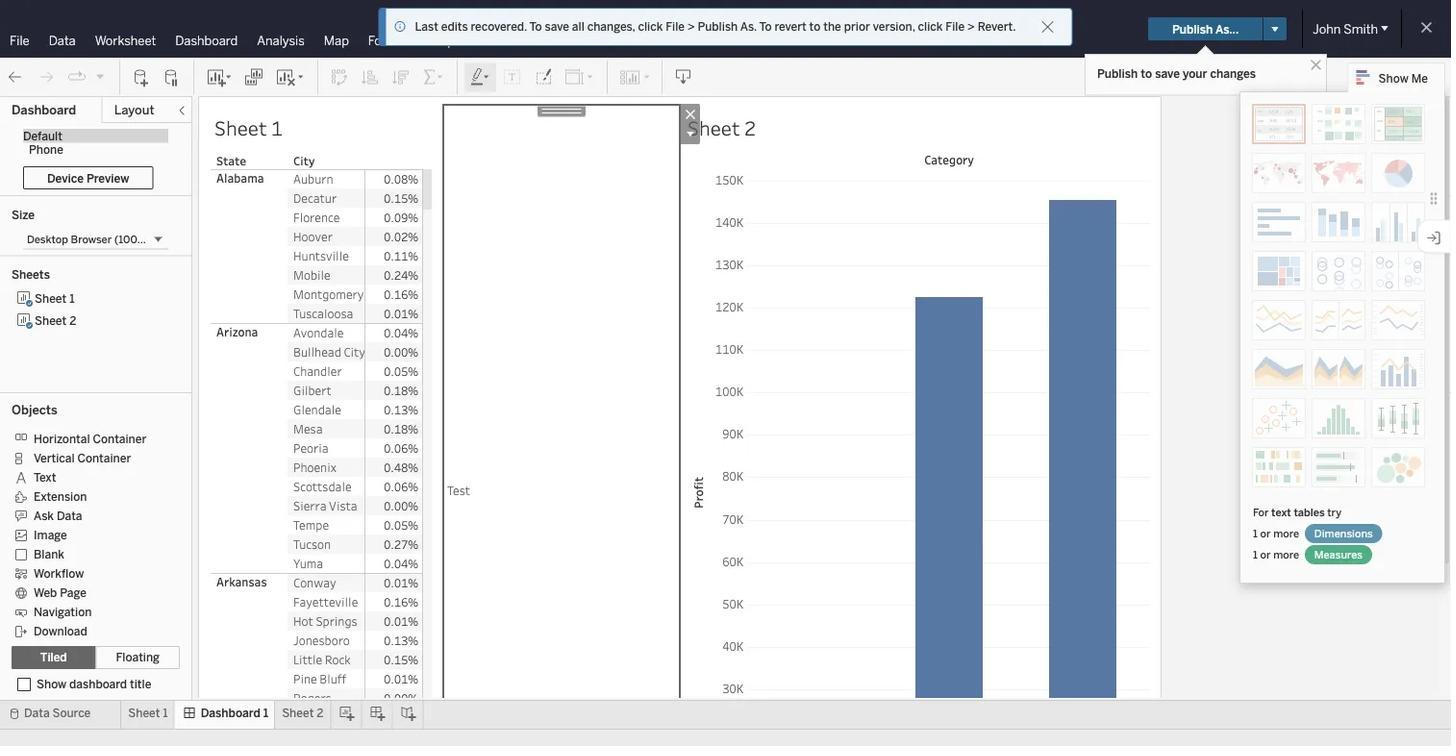 Task type: describe. For each thing, give the bounding box(es) containing it.
text
[[34, 471, 56, 485]]

x
[[147, 233, 153, 246]]

data source
[[24, 706, 91, 720]]

web page option
[[12, 583, 166, 602]]

data inside "option"
[[57, 509, 82, 523]]

show for show dashboard title
[[37, 678, 67, 692]]

Sierra Vista, City. Press Space to toggle selection. Press Escape to go back to the left margin. Use arrow keys to navigate headers text field
[[288, 496, 365, 516]]

measures
[[1315, 548, 1363, 561]]

Mobile, City. Press Space to toggle selection. Press Escape to go back to the left margin. Use arrow keys to navigate headers text field
[[288, 265, 365, 285]]

john smith
[[1313, 21, 1378, 37]]

2 vertical spatial sheet 2
[[282, 706, 324, 720]]

new data source image
[[132, 68, 151, 87]]

edits
[[441, 20, 468, 34]]

layout
[[114, 102, 154, 118]]

text
[[1272, 506, 1291, 519]]

new
[[617, 20, 649, 38]]

format
[[368, 33, 409, 48]]

vertical
[[34, 451, 75, 465]]

0 horizontal spatial file
[[10, 33, 30, 48]]

fit image
[[565, 68, 595, 87]]

(tableau
[[731, 20, 793, 38]]

test
[[447, 482, 470, 498]]

togglestate option group
[[12, 646, 180, 669]]

all
[[572, 20, 585, 34]]

publish inside alert
[[698, 20, 738, 34]]

1 inside 'application'
[[271, 114, 283, 141]]

download image
[[674, 68, 693, 87]]

image option
[[12, 525, 166, 544]]

more for dimensions
[[1274, 527, 1300, 540]]

workflow
[[34, 567, 84, 581]]

data for data
[[49, 33, 76, 48]]

application containing sheet 1
[[192, 96, 1449, 746]]

Gilbert, City. Press Space to toggle selection. Press Escape to go back to the left margin. Use arrow keys to navigate headers text field
[[288, 381, 365, 400]]

publish to save your changes
[[1097, 66, 1256, 80]]

2 > from the left
[[968, 20, 975, 34]]

info image
[[394, 20, 407, 34]]

Little Rock, City. Press Space to toggle selection. Press Escape to go back to the left margin. Use arrow keys to navigate headers text field
[[288, 650, 365, 669]]

0 vertical spatial dashboard
[[175, 33, 238, 48]]

ask
[[34, 509, 54, 523]]

sort descending image
[[391, 68, 411, 87]]

Chandler, City. Press Space to toggle selection. Press Escape to go back to the left margin. Use arrow keys to navigate headers text field
[[288, 362, 365, 381]]

Phoenix, City. Press Space to toggle selection. Press Escape to go back to the left margin. Use arrow keys to navigate headers text field
[[288, 458, 365, 477]]

redo image
[[37, 68, 56, 87]]

for text tables try
[[1253, 506, 1342, 519]]

marks. press enter to open the view data window.. use arrow keys to navigate data visualization elements. image for sheet 1
[[365, 169, 423, 746]]

your
[[1183, 66, 1208, 80]]

changes,
[[587, 20, 635, 34]]

text option
[[12, 467, 166, 487]]

or for dimensions
[[1261, 527, 1271, 540]]

Auburn, City. Press Space to toggle selection. Press Escape to go back to the left margin. Use arrow keys to navigate headers text field
[[288, 169, 365, 189]]

revert.
[[978, 20, 1016, 34]]

default phone
[[23, 129, 63, 157]]

Yuma, City. Press Space to toggle selection. Press Escape to go back to the left margin. Use arrow keys to navigate headers text field
[[288, 554, 365, 573]]

duplicate image
[[244, 68, 264, 87]]

try
[[1328, 506, 1342, 519]]

2 vertical spatial dashboard
[[201, 706, 260, 720]]

tables
[[1294, 506, 1325, 519]]

web page
[[34, 586, 86, 600]]

new workbook (tableau public)
[[617, 20, 849, 38]]

revert
[[775, 20, 807, 34]]

for
[[1253, 506, 1269, 519]]

Tempe, City. Press Space to toggle selection. Press Escape to go back to the left margin. Use arrow keys to navigate headers text field
[[288, 516, 365, 535]]

web
[[34, 586, 57, 600]]

smith
[[1344, 21, 1378, 37]]

workbook
[[653, 20, 727, 38]]

Decatur, City. Press Space to toggle selection. Press Escape to go back to the left margin. Use arrow keys to navigate headers text field
[[288, 189, 365, 208]]

Hot Springs, City. Press Space to toggle selection. Press Escape to go back to the left margin. Use arrow keys to navigate headers text field
[[288, 612, 365, 631]]

Florence, City. Press Space to toggle selection. Press Escape to go back to the left margin. Use arrow keys to navigate headers text field
[[288, 208, 365, 227]]

show/hide cards image
[[619, 68, 650, 87]]

format workbook image
[[534, 68, 553, 87]]

swap rows and columns image
[[330, 68, 349, 87]]

remove from dashboard image
[[680, 104, 700, 124]]

1 vertical spatial save
[[1155, 66, 1180, 80]]

workflow option
[[12, 564, 166, 583]]

2 inside list box
[[69, 314, 76, 328]]

2 to from the left
[[759, 20, 772, 34]]

size
[[12, 208, 35, 222]]

1 vertical spatial sheet 1
[[35, 291, 74, 305]]

floating
[[116, 651, 160, 665]]

show me
[[1379, 71, 1428, 85]]

totals image
[[422, 68, 445, 87]]

sheets
[[12, 268, 50, 282]]

save inside alert
[[545, 20, 569, 34]]

help
[[429, 33, 455, 48]]

Conway, City. Press Space to toggle selection. Press Escape to go back to the left margin. Use arrow keys to navigate headers text field
[[288, 573, 365, 592]]

publish as... button
[[1148, 17, 1263, 40]]

1 vertical spatial dashboard
[[12, 102, 76, 118]]

me
[[1412, 71, 1428, 85]]

1 click from the left
[[638, 20, 663, 34]]

undo image
[[6, 68, 25, 87]]

title
[[130, 678, 151, 692]]

highlight image
[[469, 68, 491, 87]]

pause auto updates image
[[163, 68, 182, 87]]

800)
[[155, 233, 180, 246]]

preview
[[87, 171, 129, 185]]

dashboard 1
[[201, 706, 268, 720]]

clear sheet image
[[275, 68, 306, 87]]

last edits recovered. to save all changes, click file > publish as. to revert to the prior version, click file > revert. alert
[[415, 18, 1016, 36]]

show dashboard title
[[37, 678, 151, 692]]

Tucson, City. Press Space to toggle selection. Press Escape to go back to the left margin. Use arrow keys to navigate headers text field
[[288, 535, 365, 554]]

Montgomery, City. Press Space to toggle selection. Press Escape to go back to the left margin. Use arrow keys to navigate headers text field
[[288, 285, 365, 304]]

image
[[34, 528, 67, 542]]

show labels image
[[503, 68, 522, 87]]

objects list box
[[12, 423, 180, 641]]

category
[[924, 152, 974, 168]]

close image
[[1307, 56, 1325, 74]]

Scottsdale, City. Press Space to toggle selection. Press Escape to go back to the left margin. Use arrow keys to navigate headers text field
[[288, 477, 365, 496]]

public)
[[797, 20, 849, 38]]

marks. press enter to open the view data window.. use arrow keys to navigate data visualization elements. image for sheet 2
[[749, 169, 1149, 746]]

Arkansas, State. Press Space to toggle selection. Press Escape to go back to the left margin. Use arrow keys to navigate headers text field
[[211, 573, 288, 746]]

device preview
[[47, 171, 129, 185]]

dashboard
[[69, 678, 127, 692]]



Task type: vqa. For each thing, say whether or not it's contained in the screenshot.
Format Workbook 'Icon'
yes



Task type: locate. For each thing, give the bounding box(es) containing it.
device
[[47, 171, 84, 185]]

1 vertical spatial container
[[77, 451, 131, 465]]

sheet 1 down duplicate 'image'
[[214, 114, 283, 141]]

download option
[[12, 621, 166, 641]]

file right new
[[666, 20, 685, 34]]

0 horizontal spatial save
[[545, 20, 569, 34]]

to right as.
[[759, 20, 772, 34]]

Alabama, State. Press Space to toggle selection. Press Escape to go back to the left margin. Use arrow keys to navigate headers text field
[[211, 169, 288, 323]]

horizontal container
[[34, 432, 147, 446]]

save
[[545, 20, 569, 34], [1155, 66, 1180, 80]]

source
[[52, 706, 91, 720]]

phone
[[29, 143, 63, 157]]

sheet 2 down pine bluff, city. press space to toggle selection. press escape to go back to the left margin. use arrow keys to navigate headers text box
[[282, 706, 324, 720]]

publish
[[698, 20, 738, 34], [1172, 22, 1213, 36], [1097, 66, 1138, 80]]

1 marks. press enter to open the view data window.. use arrow keys to navigate data visualization elements. image from the left
[[365, 169, 423, 746]]

0 horizontal spatial publish
[[698, 20, 738, 34]]

data for data source
[[24, 706, 50, 720]]

Huntsville, City. Press Space to toggle selection. Press Escape to go back to the left margin. Use arrow keys to navigate headers text field
[[288, 246, 365, 265]]

2 marks. press enter to open the view data window.. use arrow keys to navigate data visualization elements. image from the left
[[749, 169, 1149, 746]]

data left source
[[24, 706, 50, 720]]

0 vertical spatial 2
[[744, 114, 756, 141]]

0 horizontal spatial 2
[[69, 314, 76, 328]]

list box containing sheet 1
[[12, 288, 180, 387]]

0 horizontal spatial >
[[688, 20, 695, 34]]

file
[[666, 20, 685, 34], [946, 20, 965, 34], [10, 33, 30, 48]]

page
[[60, 586, 86, 600]]

1 horizontal spatial save
[[1155, 66, 1180, 80]]

click right version,
[[918, 20, 943, 34]]

extension option
[[12, 487, 166, 506]]

vertical container option
[[12, 448, 166, 467]]

1 or from the top
[[1261, 527, 1271, 540]]

new worksheet image
[[206, 68, 233, 87]]

1 vertical spatial or
[[1261, 548, 1271, 561]]

dimensions
[[1315, 527, 1373, 540]]

1 > from the left
[[688, 20, 695, 34]]

Glendale, City. Press Space to toggle selection. Press Escape to go back to the left margin. Use arrow keys to navigate headers text field
[[288, 400, 365, 419]]

john
[[1313, 21, 1341, 37]]

or for measures
[[1261, 548, 1271, 561]]

0 vertical spatial sheet 2
[[688, 114, 756, 141]]

click right changes,
[[638, 20, 663, 34]]

to left the
[[809, 20, 821, 34]]

or
[[1261, 527, 1271, 540], [1261, 548, 1271, 561]]

2 vertical spatial sheet 1
[[128, 706, 168, 720]]

more
[[1274, 527, 1300, 540], [1274, 548, 1300, 561]]

publish for publish to save your changes
[[1097, 66, 1138, 80]]

0 horizontal spatial to
[[809, 20, 821, 34]]

1 more from the top
[[1274, 527, 1300, 540]]

0 vertical spatial 1 or more
[[1253, 527, 1302, 540]]

Mesa, City. Press Space to toggle selection. Press Escape to go back to the left margin. Use arrow keys to navigate headers text field
[[288, 419, 365, 439]]

sheet 1 down the title
[[128, 706, 168, 720]]

container inside option
[[77, 451, 131, 465]]

0 vertical spatial sheet 1
[[214, 114, 283, 141]]

1 1 or more from the top
[[1253, 527, 1302, 540]]

2 down pine bluff, city. press space to toggle selection. press escape to go back to the left margin. use arrow keys to navigate headers text box
[[317, 706, 324, 720]]

blank
[[34, 548, 64, 562]]

Pine Bluff, City. Press Space to toggle selection. Press Escape to go back to the left margin. Use arrow keys to navigate headers text field
[[288, 669, 365, 689]]

to inside alert
[[809, 20, 821, 34]]

sheet 2 inside list box
[[35, 314, 76, 328]]

show for show me
[[1379, 71, 1409, 85]]

sheet 1
[[214, 114, 283, 141], [35, 291, 74, 305], [128, 706, 168, 720]]

changes
[[1210, 66, 1256, 80]]

Fayetteville, City. Press Space to toggle selection. Press Escape to go back to the left margin. Use arrow keys to navigate headers text field
[[288, 592, 365, 612]]

replay animation image
[[67, 68, 87, 87]]

sheet 1 down sheets
[[35, 291, 74, 305]]

(1000
[[114, 233, 144, 246]]

file left revert.
[[946, 20, 965, 34]]

save left your
[[1155, 66, 1180, 80]]

Arizona, State. Press Space to toggle selection. Press Escape to go back to the left margin. Use arrow keys to navigate headers text field
[[211, 323, 288, 573]]

version,
[[873, 20, 915, 34]]

horizontal
[[34, 432, 90, 446]]

1 vertical spatial more
[[1274, 548, 1300, 561]]

navigation option
[[12, 602, 166, 621]]

0 vertical spatial or
[[1261, 527, 1271, 540]]

publish as...
[[1172, 22, 1239, 36]]

1
[[271, 114, 283, 141], [69, 291, 74, 305], [1253, 527, 1258, 540], [1253, 548, 1258, 561], [163, 706, 168, 720], [263, 706, 268, 720]]

sheet 2
[[688, 114, 756, 141], [35, 314, 76, 328], [282, 706, 324, 720]]

desktop
[[27, 233, 68, 246]]

1 horizontal spatial marks. press enter to open the view data window.. use arrow keys to navigate data visualization elements. image
[[749, 169, 1149, 746]]

data down extension
[[57, 509, 82, 523]]

container for horizontal container
[[93, 432, 147, 446]]

default
[[23, 129, 62, 143]]

blank option
[[12, 544, 166, 564]]

download
[[34, 625, 87, 638]]

0 horizontal spatial to
[[530, 20, 542, 34]]

show left me
[[1379, 71, 1409, 85]]

Avondale, City. Press Space to toggle selection. Press Escape to go back to the left margin. Use arrow keys to navigate headers text field
[[288, 323, 365, 342]]

horizontal container option
[[12, 429, 166, 448]]

1 vertical spatial data
[[57, 509, 82, 523]]

1 horizontal spatial to
[[1141, 66, 1153, 80]]

0 vertical spatial save
[[545, 20, 569, 34]]

1 horizontal spatial sheet 2
[[282, 706, 324, 720]]

file up the undo image
[[10, 33, 30, 48]]

1 horizontal spatial file
[[666, 20, 685, 34]]

navigation
[[34, 605, 92, 619]]

publish left 'as...'
[[1172, 22, 1213, 36]]

0 horizontal spatial click
[[638, 20, 663, 34]]

sort ascending image
[[361, 68, 380, 87]]

prior
[[844, 20, 870, 34]]

1 horizontal spatial publish
[[1097, 66, 1138, 80]]

1 or more
[[1253, 527, 1302, 540], [1253, 548, 1302, 561]]

last edits recovered. to save all changes, click file > publish as. to revert to the prior version, click file > revert.
[[415, 20, 1016, 34]]

click
[[638, 20, 663, 34], [918, 20, 943, 34]]

publish left as.
[[698, 20, 738, 34]]

map
[[324, 33, 349, 48]]

Tuscaloosa, City. Press Space to toggle selection. Press Escape to go back to the left margin. Use arrow keys to navigate headers text field
[[288, 304, 365, 323]]

2 vertical spatial data
[[24, 706, 50, 720]]

0 vertical spatial show
[[1379, 71, 1409, 85]]

2 more from the top
[[1274, 548, 1300, 561]]

show me button
[[1348, 63, 1446, 92]]

Rogers, City. Press Space to toggle selection. Press Escape to go back to the left margin. Use arrow keys to navigate headers text field
[[288, 689, 365, 708]]

container for vertical container
[[77, 451, 131, 465]]

1 vertical spatial 1 or more
[[1253, 548, 1302, 561]]

analysis
[[257, 33, 305, 48]]

list box
[[12, 288, 180, 387]]

1 vertical spatial sheet 2
[[35, 314, 76, 328]]

2 right more options icon
[[744, 114, 756, 141]]

0 vertical spatial more
[[1274, 527, 1300, 540]]

> up download icon
[[688, 20, 695, 34]]

1 vertical spatial 2
[[69, 314, 76, 328]]

tiled
[[40, 651, 67, 665]]

1 vertical spatial to
[[1141, 66, 1153, 80]]

show inside button
[[1379, 71, 1409, 85]]

Hoover, City. Press Space to toggle selection. Press Escape to go back to the left margin. Use arrow keys to navigate headers text field
[[288, 227, 365, 246]]

2 click from the left
[[918, 20, 943, 34]]

publish for publish as...
[[1172, 22, 1213, 36]]

objects
[[12, 402, 58, 417]]

2 down browser
[[69, 314, 76, 328]]

> left revert.
[[968, 20, 975, 34]]

data up replay animation icon
[[49, 33, 76, 48]]

to
[[530, 20, 542, 34], [759, 20, 772, 34]]

container
[[93, 432, 147, 446], [77, 451, 131, 465]]

2 inside 'application'
[[744, 114, 756, 141]]

the
[[824, 20, 841, 34]]

2 1 or more from the top
[[1253, 548, 1302, 561]]

0 vertical spatial container
[[93, 432, 147, 446]]

1 horizontal spatial 2
[[317, 706, 324, 720]]

collapse image
[[176, 105, 188, 116]]

2 or from the top
[[1261, 548, 1271, 561]]

save left all
[[545, 20, 569, 34]]

show
[[1379, 71, 1409, 85], [37, 678, 67, 692]]

sheet 2 down sheets
[[35, 314, 76, 328]]

recovered.
[[471, 20, 527, 34]]

data
[[49, 33, 76, 48], [57, 509, 82, 523], [24, 706, 50, 720]]

dashboard
[[175, 33, 238, 48], [12, 102, 76, 118], [201, 706, 260, 720]]

1 to from the left
[[530, 20, 542, 34]]

container down horizontal container at the left
[[77, 451, 131, 465]]

sheet 2 inside 'application'
[[688, 114, 756, 141]]

replay animation image
[[94, 70, 106, 82]]

worksheet
[[95, 33, 156, 48]]

Bullhead City, City. Press Space to toggle selection. Press Escape to go back to the left margin. Use arrow keys to navigate headers text field
[[288, 342, 365, 362]]

marks. press enter to open the view data window.. use arrow keys to navigate data visualization elements. image
[[365, 169, 423, 746], [749, 169, 1149, 746]]

last
[[415, 20, 438, 34]]

2 horizontal spatial file
[[946, 20, 965, 34]]

desktop browser (1000 x 800)
[[27, 233, 180, 246]]

Jonesboro, City. Press Space to toggle selection. Press Escape to go back to the left margin. Use arrow keys to navigate headers text field
[[288, 631, 365, 650]]

more options image
[[680, 124, 700, 144]]

1 or more for dimensions
[[1253, 527, 1302, 540]]

container inside option
[[93, 432, 147, 446]]

to
[[809, 20, 821, 34], [1141, 66, 1153, 80]]

2 horizontal spatial 2
[[744, 114, 756, 141]]

0 horizontal spatial sheet 2
[[35, 314, 76, 328]]

2 horizontal spatial sheet 1
[[214, 114, 283, 141]]

0 horizontal spatial marks. press enter to open the view data window.. use arrow keys to navigate data visualization elements. image
[[365, 169, 423, 746]]

application
[[192, 96, 1449, 746]]

publish inside button
[[1172, 22, 1213, 36]]

to right recovered.
[[530, 20, 542, 34]]

0 horizontal spatial sheet 1
[[35, 291, 74, 305]]

ask data option
[[12, 506, 166, 525]]

2 vertical spatial 2
[[317, 706, 324, 720]]

Peoria, City. Press Space to toggle selection. Press Escape to go back to the left margin. Use arrow keys to navigate headers text field
[[288, 439, 365, 458]]

container up vertical container option
[[93, 432, 147, 446]]

1 horizontal spatial show
[[1379, 71, 1409, 85]]

1 horizontal spatial to
[[759, 20, 772, 34]]

2 horizontal spatial sheet 2
[[688, 114, 756, 141]]

as.
[[740, 20, 757, 34]]

1 horizontal spatial sheet 1
[[128, 706, 168, 720]]

2 horizontal spatial publish
[[1172, 22, 1213, 36]]

sheet 2 down download icon
[[688, 114, 756, 141]]

sheet
[[214, 114, 267, 141], [688, 114, 740, 141], [35, 291, 67, 305], [35, 314, 67, 328], [128, 706, 160, 720], [282, 706, 314, 720]]

show down tiled
[[37, 678, 67, 692]]

1 horizontal spatial click
[[918, 20, 943, 34]]

>
[[688, 20, 695, 34], [968, 20, 975, 34]]

0 horizontal spatial show
[[37, 678, 67, 692]]

0 vertical spatial data
[[49, 33, 76, 48]]

more for measures
[[1274, 548, 1300, 561]]

vertical container
[[34, 451, 131, 465]]

browser
[[71, 233, 112, 246]]

1 vertical spatial show
[[37, 678, 67, 692]]

extension
[[34, 490, 87, 504]]

ask data
[[34, 509, 82, 523]]

0 vertical spatial to
[[809, 20, 821, 34]]

device preview button
[[23, 166, 153, 189]]

as...
[[1216, 22, 1239, 36]]

1 inside list box
[[69, 291, 74, 305]]

1 horizontal spatial >
[[968, 20, 975, 34]]

2
[[744, 114, 756, 141], [69, 314, 76, 328], [317, 706, 324, 720]]

to left your
[[1141, 66, 1153, 80]]

publish left your
[[1097, 66, 1138, 80]]

1 or more for measures
[[1253, 548, 1302, 561]]



